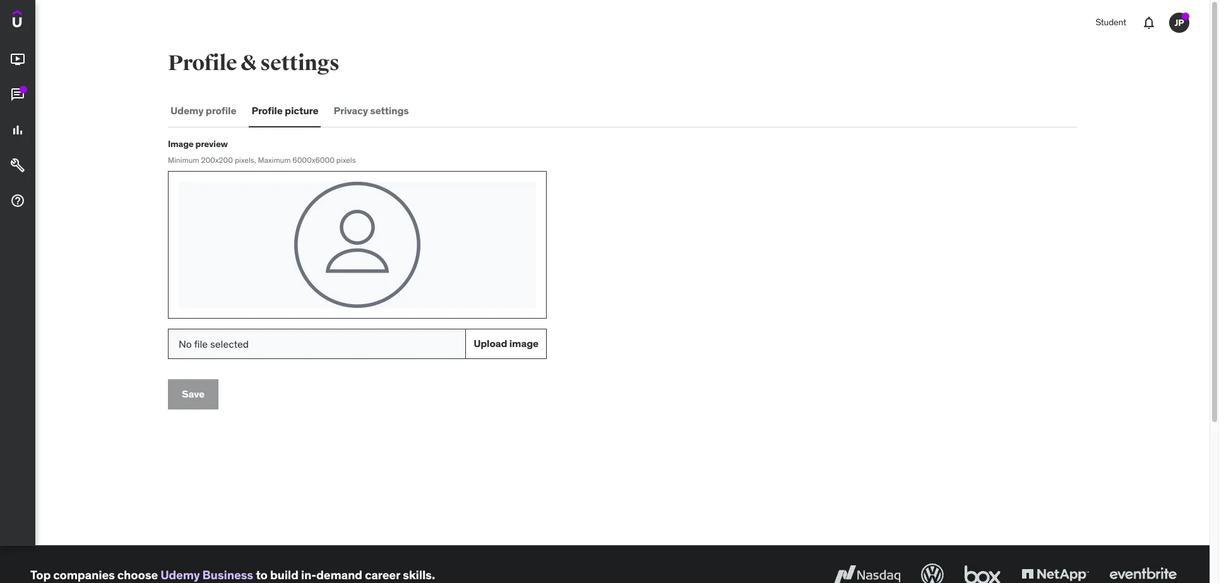 Task type: describe. For each thing, give the bounding box(es) containing it.
pixels
[[337, 155, 356, 165]]

companies
[[53, 568, 115, 583]]

preview
[[195, 138, 228, 149]]

image
[[168, 138, 194, 149]]

jp link
[[1165, 8, 1195, 38]]

save
[[182, 388, 205, 401]]

student
[[1096, 17, 1127, 28]]

privacy settings button
[[331, 96, 412, 126]]

top
[[30, 568, 51, 583]]

upload image
[[474, 337, 539, 350]]

jp
[[1175, 17, 1185, 28]]

udemy profile
[[171, 104, 236, 117]]

1 vertical spatial udemy
[[161, 568, 200, 583]]

0 vertical spatial settings
[[260, 50, 339, 76]]

top companies choose udemy business to build in-demand career skills.
[[30, 568, 435, 583]]

2 medium image from the top
[[10, 193, 25, 209]]

maximum
[[258, 155, 291, 165]]

pixels,
[[235, 155, 256, 165]]

6000x6000
[[293, 155, 335, 165]]

in-
[[301, 568, 316, 583]]

profile & settings
[[168, 50, 339, 76]]

build
[[270, 568, 299, 583]]

volkswagen image
[[919, 561, 947, 584]]

notifications image
[[1142, 15, 1157, 30]]

demand
[[316, 568, 362, 583]]

business
[[202, 568, 253, 583]]

settings inside button
[[370, 104, 409, 117]]

udemy business link
[[161, 568, 253, 583]]

no
[[179, 338, 192, 350]]

upload
[[474, 337, 507, 350]]

profile for profile & settings
[[168, 50, 237, 76]]

file
[[194, 338, 208, 350]]



Task type: locate. For each thing, give the bounding box(es) containing it.
eventbrite image
[[1107, 561, 1180, 584]]

udemy
[[171, 104, 204, 117], [161, 568, 200, 583]]

0 horizontal spatial profile
[[168, 50, 237, 76]]

profile
[[206, 104, 236, 117]]

1 vertical spatial settings
[[370, 104, 409, 117]]

medium image
[[10, 87, 25, 102], [10, 193, 25, 209]]

1 vertical spatial profile
[[252, 104, 283, 117]]

1 horizontal spatial settings
[[370, 104, 409, 117]]

profile left &
[[168, 50, 237, 76]]

choose
[[117, 568, 158, 583]]

medium image
[[10, 52, 25, 67], [10, 123, 25, 138], [10, 158, 25, 173]]

netapp image
[[1019, 561, 1092, 584]]

udemy up image
[[171, 104, 204, 117]]

0 vertical spatial medium image
[[10, 87, 25, 102]]

profile inside button
[[252, 104, 283, 117]]

you have alerts image
[[1182, 13, 1190, 20]]

settings right 'privacy'
[[370, 104, 409, 117]]

picture
[[285, 104, 319, 117]]

profile left picture
[[252, 104, 283, 117]]

udemy right choose on the left bottom
[[161, 568, 200, 583]]

settings
[[260, 50, 339, 76], [370, 104, 409, 117]]

2 vertical spatial medium image
[[10, 158, 25, 173]]

student link
[[1088, 8, 1134, 38]]

1 horizontal spatial profile
[[252, 104, 283, 117]]

&
[[241, 50, 257, 76]]

skills.
[[403, 568, 435, 583]]

profile picture
[[252, 104, 319, 117]]

0 horizontal spatial settings
[[260, 50, 339, 76]]

image
[[510, 337, 539, 350]]

2 medium image from the top
[[10, 123, 25, 138]]

privacy settings
[[334, 104, 409, 117]]

1 vertical spatial medium image
[[10, 123, 25, 138]]

no file selected
[[179, 338, 249, 350]]

privacy
[[334, 104, 368, 117]]

udemy profile button
[[168, 96, 239, 126]]

box image
[[962, 561, 1004, 584]]

1 vertical spatial medium image
[[10, 193, 25, 209]]

0 vertical spatial profile
[[168, 50, 237, 76]]

1 medium image from the top
[[10, 52, 25, 67]]

save button
[[168, 379, 219, 410]]

0 vertical spatial medium image
[[10, 52, 25, 67]]

profile
[[168, 50, 237, 76], [252, 104, 283, 117]]

settings up picture
[[260, 50, 339, 76]]

to
[[256, 568, 268, 583]]

image preview minimum 200x200 pixels, maximum 6000x6000 pixels
[[168, 138, 356, 165]]

udemy inside udemy profile 'button'
[[171, 104, 204, 117]]

career
[[365, 568, 400, 583]]

3 medium image from the top
[[10, 158, 25, 173]]

selected
[[210, 338, 249, 350]]

0 vertical spatial udemy
[[171, 104, 204, 117]]

1 medium image from the top
[[10, 87, 25, 102]]

minimum
[[168, 155, 199, 165]]

udemy image
[[13, 10, 70, 32]]

profile picture button
[[249, 96, 321, 126]]

profile for profile picture
[[252, 104, 283, 117]]

200x200
[[201, 155, 233, 165]]

nasdaq image
[[831, 561, 904, 584]]



Task type: vqa. For each thing, say whether or not it's contained in the screenshot.
Profile to the left
yes



